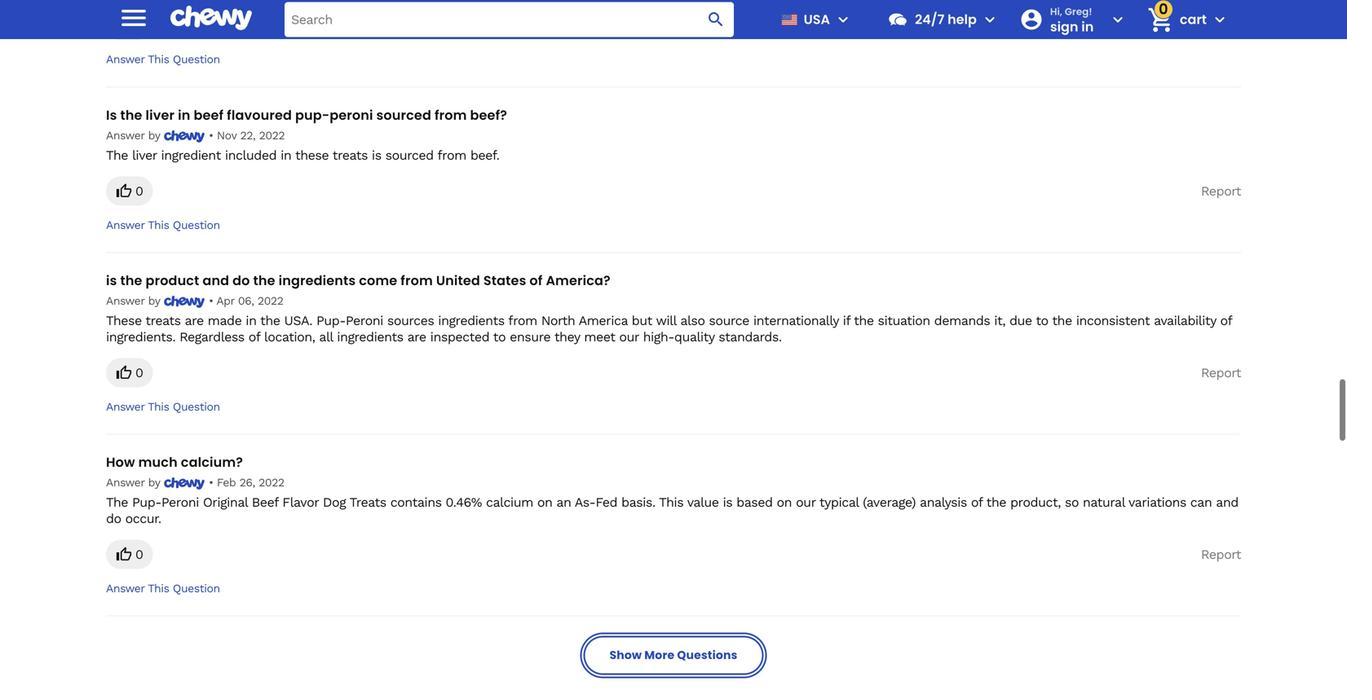 Task type: locate. For each thing, give the bounding box(es) containing it.
in for do
[[246, 313, 257, 329]]

in left these on the left top
[[281, 147, 291, 163]]

pup-
[[316, 313, 346, 329], [132, 495, 161, 511]]

pup- up the 'all'
[[316, 313, 346, 329]]

0 horizontal spatial pup-
[[132, 495, 161, 511]]

contains
[[390, 495, 442, 511]]

4 question from the top
[[173, 582, 220, 596]]

this for product
[[148, 400, 169, 414]]

0 horizontal spatial are
[[185, 313, 204, 329]]

1 question from the top
[[173, 53, 220, 66]]

product,
[[1011, 495, 1061, 511]]

0 horizontal spatial in
[[178, 106, 190, 124]]

1 by from the top
[[148, 129, 160, 142]]

this up much at the bottom left of page
[[148, 400, 169, 414]]

report button for is the product and do the ingredients come from united states of america?
[[1201, 358, 1241, 388]]

1 horizontal spatial in
[[246, 313, 257, 329]]

inspected
[[430, 329, 490, 345]]

2 chewy image from the top
[[164, 296, 205, 308]]

chewy home image
[[170, 0, 252, 36]]

3 answer by from the top
[[106, 476, 164, 490]]

0 vertical spatial peroni
[[346, 313, 383, 329]]

answer this question up much at the bottom left of page
[[106, 400, 220, 414]]

treats up ingredients.
[[146, 313, 181, 329]]

the for how
[[106, 495, 128, 511]]

the left product,
[[987, 495, 1007, 511]]

to left "ensure"
[[493, 329, 506, 345]]

1 horizontal spatial do
[[233, 272, 250, 290]]

by for liver
[[148, 129, 160, 142]]

1 horizontal spatial and
[[1216, 495, 1239, 511]]

the
[[120, 106, 142, 124], [120, 272, 142, 290], [253, 272, 275, 290], [260, 313, 280, 329], [854, 313, 874, 329], [1052, 313, 1072, 329], [987, 495, 1007, 511]]

pup- up occur.
[[132, 495, 161, 511]]

chewy image for in
[[164, 130, 205, 143]]

in for beef
[[281, 147, 291, 163]]

answer by down is
[[106, 129, 164, 142]]

1 vertical spatial and
[[1216, 495, 1239, 511]]

can
[[1191, 495, 1212, 511]]

liver left ingredient
[[132, 147, 157, 163]]

3 report button from the top
[[1201, 358, 1241, 388]]

3 answer this question from the top
[[106, 400, 220, 414]]

Search text field
[[285, 2, 734, 37]]

2022
[[259, 129, 285, 142], [258, 294, 283, 308], [259, 476, 284, 490]]

4 0 from the top
[[135, 547, 143, 563]]

2 answer this question from the top
[[106, 218, 220, 232]]

2 the from the top
[[106, 495, 128, 511]]

to right 'due'
[[1036, 313, 1049, 329]]

hi,
[[1050, 5, 1063, 18]]

3 answer this question button from the top
[[106, 400, 220, 415]]

calcium?
[[181, 454, 243, 472]]

2 vertical spatial in
[[246, 313, 257, 329]]

answer this question down occur.
[[106, 582, 220, 596]]

1 0 button from the top
[[106, 11, 153, 40]]

this down menu icon
[[148, 53, 169, 66]]

ingredients down sources
[[337, 329, 403, 345]]

6 answer from the top
[[106, 476, 145, 490]]

3 • from the top
[[209, 476, 213, 490]]

0.46%
[[446, 495, 482, 511]]

peroni
[[330, 106, 373, 124]]

1 vertical spatial sourced
[[386, 147, 434, 163]]

by
[[148, 129, 160, 142], [148, 294, 160, 308], [148, 476, 160, 490]]

product
[[146, 272, 199, 290]]

but
[[632, 313, 652, 329]]

this
[[148, 53, 169, 66], [148, 218, 169, 232], [148, 400, 169, 414], [659, 495, 684, 511], [148, 582, 169, 596]]

1 vertical spatial pup-
[[132, 495, 161, 511]]

0 vertical spatial is
[[372, 147, 381, 163]]

peroni
[[346, 313, 383, 329], [161, 495, 199, 511]]

ingredients up usa.
[[279, 272, 356, 290]]

4 answer this question from the top
[[106, 582, 220, 596]]

show more questions
[[610, 648, 738, 664]]

north
[[541, 313, 575, 329]]

1 the from the top
[[106, 147, 128, 163]]

• feb 26, 2022
[[205, 476, 284, 490]]

2022 for flavoured
[[259, 129, 285, 142]]

of right "availability"
[[1221, 313, 1232, 329]]

1 vertical spatial our
[[796, 495, 816, 511]]

chewy image down how much calcium?
[[164, 478, 205, 490]]

will
[[656, 313, 677, 329]]

of
[[530, 272, 543, 290], [1221, 313, 1232, 329], [249, 329, 260, 345], [971, 495, 983, 511]]

source
[[709, 313, 750, 329]]

this left the value
[[659, 495, 684, 511]]

answer this question down menu icon
[[106, 53, 220, 66]]

1 answer by from the top
[[106, 129, 164, 142]]

0 vertical spatial pup-
[[316, 313, 346, 329]]

by down much at the bottom left of page
[[148, 476, 160, 490]]

2 0 button from the top
[[106, 176, 153, 206]]

2 vertical spatial is
[[723, 495, 733, 511]]

1 vertical spatial treats
[[146, 313, 181, 329]]

inconsistent
[[1076, 313, 1150, 329]]

pup- inside the pup-peroni original beef flavor dog treats contains 0.46% calcium on an as-fed basis. this value is based on our typical (average) analysis of the product, so natural variations can and do occur.
[[132, 495, 161, 511]]

question for product
[[173, 400, 220, 414]]

feb
[[217, 476, 236, 490]]

3 chewy image from the top
[[164, 478, 205, 490]]

is down peroni
[[372, 147, 381, 163]]

pup- inside the these treats are made in the usa. pup-peroni sources ingredients from north america but will also source internationally if the situation demands it, due to the inconsistent availability of ingredients. regardless of location, all ingredients are inspected to ensure they meet our high-quality standards.
[[316, 313, 346, 329]]

sourced right peroni
[[376, 106, 431, 124]]

question for liver
[[173, 218, 220, 232]]

0 for how
[[135, 547, 143, 563]]

0 vertical spatial 2022
[[259, 129, 285, 142]]

4 report button from the top
[[1201, 540, 1241, 570]]

do
[[233, 272, 250, 290], [106, 511, 121, 527]]

answer this question button down occur.
[[106, 582, 220, 597]]

4 0 button from the top
[[106, 540, 153, 570]]

answer by up these
[[106, 294, 164, 308]]

chewy image
[[164, 130, 205, 143], [164, 296, 205, 308], [164, 478, 205, 490]]

• left the nov
[[209, 129, 213, 142]]

0 horizontal spatial do
[[106, 511, 121, 527]]

3 by from the top
[[148, 476, 160, 490]]

3 0 from the top
[[135, 365, 143, 381]]

help
[[948, 10, 977, 29]]

our left typical
[[796, 495, 816, 511]]

1 vertical spatial in
[[281, 147, 291, 163]]

0 vertical spatial in
[[178, 106, 190, 124]]

0 for is
[[135, 183, 143, 199]]

• left feb
[[209, 476, 213, 490]]

answer this question button down menu icon
[[106, 52, 220, 67]]

2 question from the top
[[173, 218, 220, 232]]

2 vertical spatial •
[[209, 476, 213, 490]]

the
[[106, 147, 128, 163], [106, 495, 128, 511]]

1 horizontal spatial pup-
[[316, 313, 346, 329]]

3 0 button from the top
[[106, 358, 153, 388]]

in down 06,
[[246, 313, 257, 329]]

0 vertical spatial liver
[[146, 106, 175, 124]]

1 • from the top
[[209, 129, 213, 142]]

2 vertical spatial by
[[148, 476, 160, 490]]

beef?
[[470, 106, 507, 124]]

by left the nov
[[148, 129, 160, 142]]

0 horizontal spatial treats
[[146, 313, 181, 329]]

• left apr
[[209, 294, 213, 308]]

are down sources
[[407, 329, 426, 345]]

2 vertical spatial answer by
[[106, 476, 164, 490]]

regardless
[[180, 329, 245, 345]]

0 button
[[106, 11, 153, 40], [106, 176, 153, 206], [106, 358, 153, 388], [106, 540, 153, 570]]

chewy image down the product
[[164, 296, 205, 308]]

an
[[557, 495, 571, 511]]

Product search field
[[285, 2, 734, 37]]

1 vertical spatial are
[[407, 329, 426, 345]]

1 horizontal spatial on
[[777, 495, 792, 511]]

0 horizontal spatial is
[[106, 272, 117, 290]]

answer this question button for liver
[[106, 218, 220, 233]]

0 horizontal spatial on
[[537, 495, 553, 511]]

0 vertical spatial the
[[106, 147, 128, 163]]

this for liver
[[148, 218, 169, 232]]

1 vertical spatial do
[[106, 511, 121, 527]]

from left "beef?"
[[435, 106, 467, 124]]

0 horizontal spatial peroni
[[161, 495, 199, 511]]

dog
[[323, 495, 346, 511]]

by down the product
[[148, 294, 160, 308]]

1 chewy image from the top
[[164, 130, 205, 143]]

are up regardless
[[185, 313, 204, 329]]

treats
[[333, 147, 368, 163], [146, 313, 181, 329]]

this up the product
[[148, 218, 169, 232]]

2 answer this question button from the top
[[106, 218, 220, 233]]

2 vertical spatial chewy image
[[164, 478, 205, 490]]

1 horizontal spatial peroni
[[346, 313, 383, 329]]

sources
[[387, 313, 434, 329]]

submit search image
[[706, 10, 726, 29]]

answer by down how
[[106, 476, 164, 490]]

usa button
[[775, 0, 853, 39]]

2022 for the
[[258, 294, 283, 308]]

0 vertical spatial chewy image
[[164, 130, 205, 143]]

2 on from the left
[[777, 495, 792, 511]]

nov
[[217, 129, 237, 142]]

peroni down how much calcium?
[[161, 495, 199, 511]]

3 report from the top
[[1201, 365, 1241, 381]]

to
[[1036, 313, 1049, 329], [493, 329, 506, 345]]

1 horizontal spatial treats
[[333, 147, 368, 163]]

sourced for peroni
[[376, 106, 431, 124]]

answer
[[106, 53, 145, 66], [106, 129, 145, 142], [106, 218, 145, 232], [106, 294, 145, 308], [106, 400, 145, 414], [106, 476, 145, 490], [106, 582, 145, 596]]

2 vertical spatial 2022
[[259, 476, 284, 490]]

2022 up "beef"
[[259, 476, 284, 490]]

sourced
[[376, 106, 431, 124], [386, 147, 434, 163]]

0 vertical spatial treats
[[333, 147, 368, 163]]

this down occur.
[[148, 582, 169, 596]]

answer by for is
[[106, 129, 164, 142]]

0
[[135, 18, 143, 33], [135, 183, 143, 199], [135, 365, 143, 381], [135, 547, 143, 563]]

is right the value
[[723, 495, 733, 511]]

report button
[[1201, 11, 1241, 40], [1201, 176, 1241, 206], [1201, 358, 1241, 388], [1201, 540, 1241, 570]]

0 vertical spatial by
[[148, 129, 160, 142]]

do up • apr 06, 2022
[[233, 272, 250, 290]]

2 • from the top
[[209, 294, 213, 308]]

(average)
[[863, 495, 916, 511]]

0 vertical spatial answer by
[[106, 129, 164, 142]]

and
[[203, 272, 229, 290], [1216, 495, 1239, 511]]

on right based
[[777, 495, 792, 511]]

1 vertical spatial by
[[148, 294, 160, 308]]

flavoured
[[227, 106, 292, 124]]

sourced for is
[[386, 147, 434, 163]]

1 vertical spatial •
[[209, 294, 213, 308]]

1 horizontal spatial our
[[796, 495, 816, 511]]

report button for is the liver in beef flavoured pup-peroni sourced from beef?
[[1201, 176, 1241, 206]]

meet
[[584, 329, 615, 345]]

do left occur.
[[106, 511, 121, 527]]

in inside the these treats are made in the usa. pup-peroni sources ingredients from north america but will also source internationally if the situation demands it, due to the inconsistent availability of ingredients. regardless of location, all ingredients are inspected to ensure they meet our high-quality standards.
[[246, 313, 257, 329]]

2 horizontal spatial is
[[723, 495, 733, 511]]

the down is
[[106, 147, 128, 163]]

0 vertical spatial to
[[1036, 313, 1049, 329]]

in left beef
[[178, 106, 190, 124]]

• for in
[[209, 129, 213, 142]]

hi, greg! sign in
[[1050, 5, 1094, 36]]

treats inside the these treats are made in the usa. pup-peroni sources ingredients from north america but will also source internationally if the situation demands it, due to the inconsistent availability of ingredients. regardless of location, all ingredients are inspected to ensure they meet our high-quality standards.
[[146, 313, 181, 329]]

the right is
[[120, 106, 142, 124]]

4 answer this question button from the top
[[106, 582, 220, 597]]

1 horizontal spatial to
[[1036, 313, 1049, 329]]

1 vertical spatial to
[[493, 329, 506, 345]]

2 answer from the top
[[106, 129, 145, 142]]

demands
[[935, 313, 990, 329]]

0 vertical spatial ingredients
[[279, 272, 356, 290]]

0 vertical spatial and
[[203, 272, 229, 290]]

treats right these on the left top
[[333, 147, 368, 163]]

ingredients up inspected
[[438, 313, 505, 329]]

on left an
[[537, 495, 553, 511]]

2 0 from the top
[[135, 183, 143, 199]]

the up these
[[120, 272, 142, 290]]

of inside the pup-peroni original beef flavor dog treats contains 0.46% calcium on an as-fed basis. this value is based on our typical (average) analysis of the product, so natural variations can and do occur.
[[971, 495, 983, 511]]

liver left beef
[[146, 106, 175, 124]]

these
[[295, 147, 329, 163]]

3 question from the top
[[173, 400, 220, 414]]

is inside the pup-peroni original beef flavor dog treats contains 0.46% calcium on an as-fed basis. this value is based on our typical (average) analysis of the product, so natural variations can and do occur.
[[723, 495, 733, 511]]

answer this question button up the product
[[106, 218, 220, 233]]

1 vertical spatial answer by
[[106, 294, 164, 308]]

answer this question for liver
[[106, 218, 220, 232]]

chewy image up ingredient
[[164, 130, 205, 143]]

2 answer by from the top
[[106, 294, 164, 308]]

answer by
[[106, 129, 164, 142], [106, 294, 164, 308], [106, 476, 164, 490]]

from right come
[[401, 272, 433, 290]]

answer this question button for calcium?
[[106, 582, 220, 597]]

2 horizontal spatial in
[[281, 147, 291, 163]]

and inside the pup-peroni original beef flavor dog treats contains 0.46% calcium on an as-fed basis. this value is based on our typical (average) analysis of the product, so natural variations can and do occur.
[[1216, 495, 1239, 511]]

original
[[203, 495, 248, 511]]

our
[[619, 329, 639, 345], [796, 495, 816, 511]]

are
[[185, 313, 204, 329], [407, 329, 426, 345]]

1 vertical spatial peroni
[[161, 495, 199, 511]]

peroni inside the these treats are made in the usa. pup-peroni sources ingredients from north america but will also source internationally if the situation demands it, due to the inconsistent availability of ingredients. regardless of location, all ingredients are inspected to ensure they meet our high-quality standards.
[[346, 313, 383, 329]]

come
[[359, 272, 398, 290]]

2022 down flavoured
[[259, 129, 285, 142]]

2 report button from the top
[[1201, 176, 1241, 206]]

1 horizontal spatial are
[[407, 329, 426, 345]]

0 vertical spatial sourced
[[376, 106, 431, 124]]

2022 right 06,
[[258, 294, 283, 308]]

beef
[[252, 495, 278, 511]]

it,
[[995, 313, 1006, 329]]

location,
[[264, 329, 315, 345]]

ingredients
[[279, 272, 356, 290], [438, 313, 505, 329], [337, 329, 403, 345]]

the inside the pup-peroni original beef flavor dog treats contains 0.46% calcium on an as-fed basis. this value is based on our typical (average) analysis of the product, so natural variations can and do occur.
[[106, 495, 128, 511]]

from left beef.
[[437, 147, 466, 163]]

included
[[225, 147, 277, 163]]

0 vertical spatial our
[[619, 329, 639, 345]]

0 vertical spatial •
[[209, 129, 213, 142]]

5 answer from the top
[[106, 400, 145, 414]]

answer this question button
[[106, 52, 220, 67], [106, 218, 220, 233], [106, 400, 220, 415], [106, 582, 220, 597]]

in
[[178, 106, 190, 124], [281, 147, 291, 163], [246, 313, 257, 329]]

0 horizontal spatial our
[[619, 329, 639, 345]]

0 vertical spatial are
[[185, 313, 204, 329]]

answer this question up the product
[[106, 218, 220, 232]]

this inside the pup-peroni original beef flavor dog treats contains 0.46% calcium on an as-fed basis. this value is based on our typical (average) analysis of the product, so natural variations can and do occur.
[[659, 495, 684, 511]]

1 vertical spatial 2022
[[258, 294, 283, 308]]

4 report from the top
[[1201, 547, 1241, 563]]

menu image
[[834, 10, 853, 29]]

answer this question button up much at the bottom left of page
[[106, 400, 220, 415]]

peroni down is the product and do the ingredients come from united states of america?
[[346, 313, 383, 329]]

and up apr
[[203, 272, 229, 290]]

is up these
[[106, 272, 117, 290]]

from
[[435, 106, 467, 124], [437, 147, 466, 163], [401, 272, 433, 290], [508, 313, 537, 329]]

cart menu image
[[1210, 10, 1230, 29]]

report
[[1201, 18, 1241, 33], [1201, 183, 1241, 199], [1201, 365, 1241, 381], [1201, 547, 1241, 563]]

2 by from the top
[[148, 294, 160, 308]]

sourced left beef.
[[386, 147, 434, 163]]

liver
[[146, 106, 175, 124], [132, 147, 157, 163]]

and right can
[[1216, 495, 1239, 511]]

1 vertical spatial chewy image
[[164, 296, 205, 308]]

the up occur.
[[106, 495, 128, 511]]

1 vertical spatial the
[[106, 495, 128, 511]]

our down but
[[619, 329, 639, 345]]

show more questions button
[[584, 637, 764, 676]]

1 report button from the top
[[1201, 11, 1241, 40]]

from up "ensure"
[[508, 313, 537, 329]]

of right analysis at right bottom
[[971, 495, 983, 511]]

2 report from the top
[[1201, 183, 1241, 199]]

question for calcium?
[[173, 582, 220, 596]]



Task type: describe. For each thing, give the bounding box(es) containing it.
do inside the pup-peroni original beef flavor dog treats contains 0.46% calcium on an as-fed basis. this value is based on our typical (average) analysis of the product, so natural variations can and do occur.
[[106, 511, 121, 527]]

variations
[[1129, 495, 1187, 511]]

0 vertical spatial do
[[233, 272, 250, 290]]

of right states
[[530, 272, 543, 290]]

united
[[436, 272, 480, 290]]

report for is the product and do the ingredients come from united states of america?
[[1201, 365, 1241, 381]]

report for how much calcium?
[[1201, 547, 1241, 563]]

the for is
[[106, 147, 128, 163]]

26,
[[240, 476, 255, 490]]

0 for is
[[135, 365, 143, 381]]

all
[[319, 329, 333, 345]]

3 answer from the top
[[106, 218, 145, 232]]

answer by for is
[[106, 294, 164, 308]]

1 answer from the top
[[106, 53, 145, 66]]

beef.
[[470, 147, 500, 163]]

our inside the pup-peroni original beef flavor dog treats contains 0.46% calcium on an as-fed basis. this value is based on our typical (average) analysis of the product, so natural variations can and do occur.
[[796, 495, 816, 511]]

is the product and do the ingredients come from united states of america?
[[106, 272, 611, 290]]

the up 06,
[[253, 272, 275, 290]]

these
[[106, 313, 142, 329]]

as-
[[575, 495, 596, 511]]

answer this question button for product
[[106, 400, 220, 415]]

4 answer from the top
[[106, 294, 145, 308]]

cart
[[1180, 10, 1207, 29]]

peroni inside the pup-peroni original beef flavor dog treats contains 0.46% calcium on an as-fed basis. this value is based on our typical (average) analysis of the product, so natural variations can and do occur.
[[161, 495, 199, 511]]

ingredients.
[[106, 329, 175, 345]]

so
[[1065, 495, 1079, 511]]

account menu image
[[1108, 10, 1128, 29]]

greg!
[[1065, 5, 1093, 18]]

states
[[484, 272, 526, 290]]

from inside the these treats are made in the usa. pup-peroni sources ingredients from north america but will also source internationally if the situation demands it, due to the inconsistent availability of ingredients. regardless of location, all ingredients are inspected to ensure they meet our high-quality standards.
[[508, 313, 537, 329]]

• apr 06, 2022
[[205, 294, 283, 308]]

much
[[138, 454, 178, 472]]

06,
[[238, 294, 254, 308]]

also
[[681, 313, 705, 329]]

2 vertical spatial ingredients
[[337, 329, 403, 345]]

0 horizontal spatial to
[[493, 329, 506, 345]]

based
[[737, 495, 773, 511]]

standards.
[[719, 329, 782, 345]]

value
[[687, 495, 719, 511]]

is the liver in beef flavoured pup-peroni sourced from beef?
[[106, 106, 507, 124]]

24/7 help
[[915, 10, 977, 29]]

calcium
[[486, 495, 533, 511]]

1 vertical spatial ingredients
[[438, 313, 505, 329]]

22,
[[240, 129, 256, 142]]

in
[[1082, 17, 1094, 36]]

if
[[843, 313, 850, 329]]

24/7 help link
[[881, 0, 977, 39]]

7 answer from the top
[[106, 582, 145, 596]]

report for is the liver in beef flavoured pup-peroni sourced from beef?
[[1201, 183, 1241, 199]]

the up location,
[[260, 313, 280, 329]]

1 vertical spatial liver
[[132, 147, 157, 163]]

apr
[[216, 294, 235, 308]]

how much calcium?
[[106, 454, 243, 472]]

made
[[208, 313, 242, 329]]

pup-
[[295, 106, 330, 124]]

1 answer this question from the top
[[106, 53, 220, 66]]

they
[[555, 329, 580, 345]]

help menu image
[[980, 10, 1000, 29]]

internationally
[[754, 313, 839, 329]]

occur.
[[125, 511, 161, 527]]

items image
[[1146, 5, 1175, 34]]

usa
[[804, 10, 830, 29]]

usa.
[[284, 313, 312, 329]]

menu image
[[117, 1, 150, 34]]

chewy image for and
[[164, 296, 205, 308]]

1 vertical spatial is
[[106, 272, 117, 290]]

of left location,
[[249, 329, 260, 345]]

report button for how much calcium?
[[1201, 540, 1241, 570]]

these treats are made in the usa. pup-peroni sources ingredients from north america but will also source internationally if the situation demands it, due to the inconsistent availability of ingredients. regardless of location, all ingredients are inspected to ensure they meet our high-quality standards.
[[106, 313, 1232, 345]]

how
[[106, 454, 135, 472]]

• for and
[[209, 294, 213, 308]]

by for product
[[148, 294, 160, 308]]

cart link
[[1141, 0, 1207, 39]]

1 horizontal spatial is
[[372, 147, 381, 163]]

0 button for is
[[106, 358, 153, 388]]

our inside the these treats are made in the usa. pup-peroni sources ingredients from north america but will also source internationally if the situation demands it, due to the inconsistent availability of ingredients. regardless of location, all ingredients are inspected to ensure they meet our high-quality standards.
[[619, 329, 639, 345]]

the right 'due'
[[1052, 313, 1072, 329]]

chewy support image
[[887, 9, 909, 30]]

situation
[[878, 313, 930, 329]]

america?
[[546, 272, 611, 290]]

1 answer this question button from the top
[[106, 52, 220, 67]]

1 on from the left
[[537, 495, 553, 511]]

high-
[[643, 329, 675, 345]]

due
[[1010, 313, 1032, 329]]

this for calcium?
[[148, 582, 169, 596]]

0 horizontal spatial and
[[203, 272, 229, 290]]

flavor
[[282, 495, 319, 511]]

the liver ingredient included in these treats is sourced from beef.
[[106, 147, 500, 163]]

1 report from the top
[[1201, 18, 1241, 33]]

the right the if
[[854, 313, 874, 329]]

ingredient
[[161, 147, 221, 163]]

0 button for how
[[106, 540, 153, 570]]

america
[[579, 313, 628, 329]]

analysis
[[920, 495, 967, 511]]

more
[[645, 648, 675, 664]]

answer this question for product
[[106, 400, 220, 414]]

0 button for is
[[106, 176, 153, 206]]

show
[[610, 648, 642, 664]]

questions
[[677, 648, 738, 664]]

availability
[[1154, 313, 1217, 329]]

quality
[[675, 329, 715, 345]]

24/7
[[915, 10, 945, 29]]

the inside the pup-peroni original beef flavor dog treats contains 0.46% calcium on an as-fed basis. this value is based on our typical (average) analysis of the product, so natural variations can and do occur.
[[987, 495, 1007, 511]]

beef
[[194, 106, 224, 124]]

fed
[[596, 495, 618, 511]]

the pup-peroni original beef flavor dog treats contains 0.46% calcium on an as-fed basis. this value is based on our typical (average) analysis of the product, so natural variations can and do occur.
[[106, 495, 1239, 527]]

answer this question for calcium?
[[106, 582, 220, 596]]

• nov 22, 2022
[[205, 129, 285, 142]]

typical
[[820, 495, 859, 511]]

treats
[[350, 495, 386, 511]]

ensure
[[510, 329, 551, 345]]

answer by for how
[[106, 476, 164, 490]]

basis.
[[622, 495, 655, 511]]

natural
[[1083, 495, 1125, 511]]

1 0 from the top
[[135, 18, 143, 33]]

by for calcium?
[[148, 476, 160, 490]]



Task type: vqa. For each thing, say whether or not it's contained in the screenshot.
the top Peroni
yes



